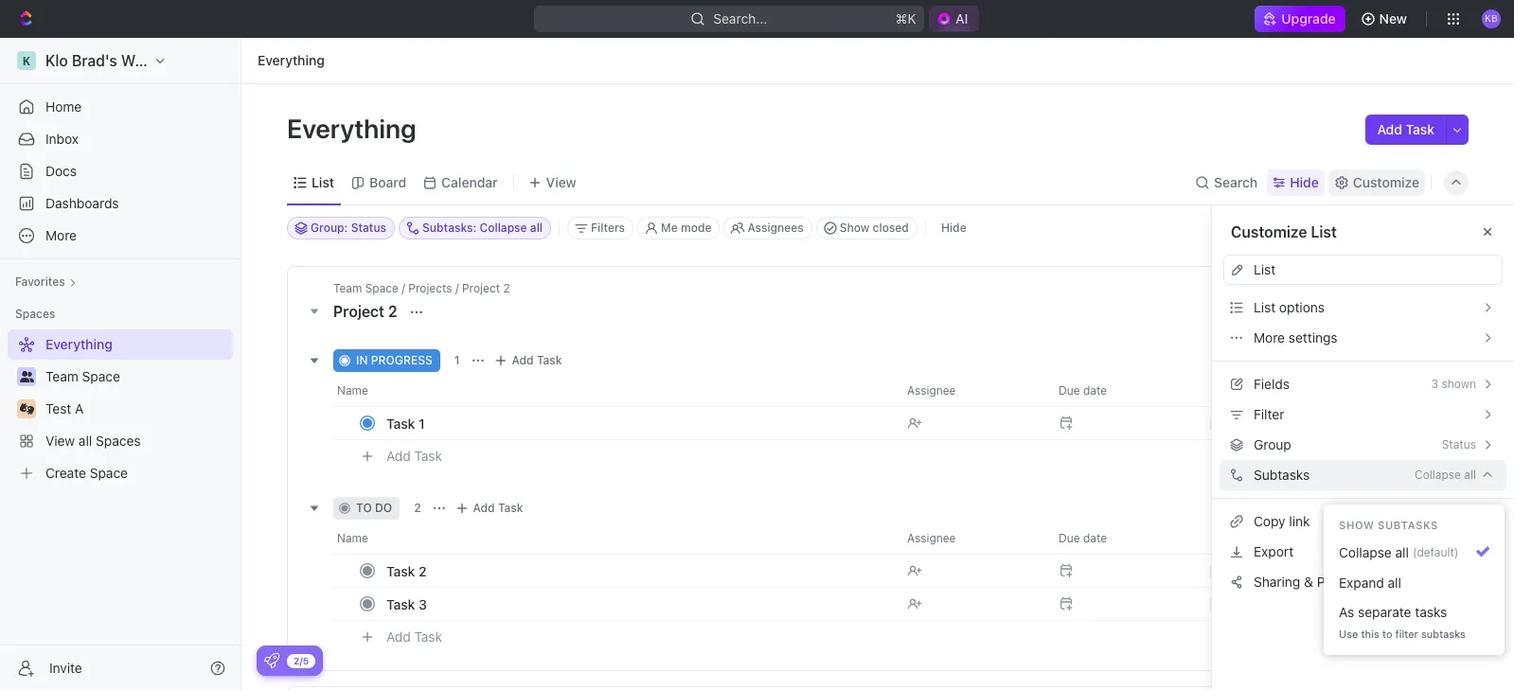 Task type: describe. For each thing, give the bounding box(es) containing it.
sharing & permissions button
[[1224, 567, 1503, 598]]

settings
[[1289, 330, 1338, 346]]

inbox
[[45, 131, 79, 147]]

2/5
[[294, 655, 309, 666]]

onboarding checklist button element
[[264, 654, 279, 669]]

tree inside sidebar navigation
[[8, 330, 233, 489]]

show subtasks
[[1339, 519, 1439, 531]]

collapse for collapse all (default)
[[1339, 545, 1392, 561]]

task inside task 1 link
[[386, 415, 415, 431]]

collapse for collapse all
[[1415, 468, 1461, 482]]

hide button
[[934, 217, 974, 240]]

customize for customize list
[[1231, 224, 1307, 241]]

all for collapse all
[[1465, 468, 1477, 482]]

invite
[[49, 660, 82, 676]]

list link
[[308, 169, 334, 196]]

hide inside button
[[941, 221, 967, 235]]

list options
[[1254, 299, 1325, 315]]

customize list
[[1231, 224, 1337, 241]]

dashboards
[[45, 195, 119, 211]]

expand
[[1339, 575, 1385, 591]]

more settings
[[1254, 330, 1338, 346]]

use
[[1339, 628, 1359, 640]]

(default)
[[1413, 546, 1459, 560]]

to do
[[356, 501, 392, 515]]

⌘k
[[896, 10, 917, 27]]

everything link
[[253, 49, 329, 72]]

as
[[1339, 604, 1355, 620]]

in
[[356, 353, 368, 367]]

list down customize list
[[1254, 261, 1276, 278]]

options
[[1280, 299, 1325, 315]]

expand all button
[[1332, 568, 1498, 599]]

search
[[1214, 174, 1258, 190]]

favorites button
[[8, 271, 84, 294]]

all for collapse all (default)
[[1396, 545, 1409, 561]]

inbox link
[[8, 124, 233, 154]]

task 3 link
[[382, 591, 892, 618]]

as separate tasks use this to filter subtasks
[[1339, 604, 1466, 640]]

task 2 link
[[382, 557, 892, 585]]

2 for task
[[419, 563, 427, 579]]

task 2
[[386, 563, 427, 579]]

this
[[1362, 628, 1380, 640]]

subtasks inside as separate tasks use this to filter subtasks
[[1422, 628, 1466, 640]]

group
[[1254, 437, 1292, 453]]

search...
[[714, 10, 768, 27]]

link
[[1289, 513, 1310, 529]]

list down hide dropdown button
[[1311, 224, 1337, 241]]

2 for project
[[388, 303, 398, 320]]

list inside list link
[[312, 174, 334, 190]]

0 vertical spatial 1
[[454, 353, 460, 367]]

calendar link
[[438, 169, 498, 196]]

collapse all
[[1415, 468, 1477, 482]]

assignees
[[748, 221, 804, 235]]

all for expand all
[[1388, 575, 1402, 591]]

Search tasks... text field
[[1279, 214, 1468, 242]]

do
[[375, 501, 392, 515]]

sharing & permissions
[[1254, 574, 1391, 590]]

board
[[369, 174, 406, 190]]

copy link
[[1254, 513, 1310, 529]]

1 vertical spatial 2
[[414, 501, 421, 515]]

expand all
[[1339, 575, 1402, 591]]

list inside the "list options" button
[[1254, 299, 1276, 315]]

3
[[419, 596, 427, 612]]

task inside 'task 2' link
[[386, 563, 415, 579]]

sidebar navigation
[[0, 38, 242, 690]]



Task type: vqa. For each thing, say whether or not it's contained in the screenshot.
rightmost goals
no



Task type: locate. For each thing, give the bounding box(es) containing it.
add task button
[[1366, 115, 1446, 145], [489, 349, 570, 372], [378, 445, 450, 468], [450, 497, 531, 520], [378, 626, 450, 649]]

tree
[[8, 330, 233, 489]]

more
[[1254, 330, 1285, 346]]

list
[[312, 174, 334, 190], [1311, 224, 1337, 241], [1254, 261, 1276, 278], [1254, 299, 1276, 315]]

1
[[454, 353, 460, 367], [419, 415, 425, 431]]

1 vertical spatial all
[[1396, 545, 1409, 561]]

project 2
[[333, 303, 401, 320]]

hide inside dropdown button
[[1290, 174, 1319, 190]]

0 vertical spatial hide
[[1290, 174, 1319, 190]]

0 vertical spatial customize
[[1353, 174, 1420, 190]]

all down collapse all (default)
[[1388, 575, 1402, 591]]

1 vertical spatial collapse
[[1339, 545, 1392, 561]]

show
[[1339, 519, 1375, 531]]

all down status
[[1465, 468, 1477, 482]]

separate
[[1358, 604, 1412, 620]]

2 right project
[[388, 303, 398, 320]]

0 vertical spatial subtasks
[[1378, 519, 1439, 531]]

to
[[356, 501, 372, 515], [1383, 628, 1393, 640]]

board link
[[366, 169, 406, 196]]

task 1
[[386, 415, 425, 431]]

collapse down show on the bottom right of page
[[1339, 545, 1392, 561]]

list up more
[[1254, 299, 1276, 315]]

hide
[[1290, 174, 1319, 190], [941, 221, 967, 235]]

0 horizontal spatial collapse
[[1339, 545, 1392, 561]]

1 vertical spatial everything
[[287, 113, 422, 144]]

upgrade
[[1282, 10, 1336, 27]]

to left do
[[356, 501, 372, 515]]

0 horizontal spatial to
[[356, 501, 372, 515]]

subtasks up collapse all (default)
[[1378, 519, 1439, 531]]

2 vertical spatial all
[[1388, 575, 1402, 591]]

hide button
[[1267, 169, 1325, 196]]

0 vertical spatial collapse
[[1415, 468, 1461, 482]]

assignees button
[[724, 217, 812, 240]]

search button
[[1190, 169, 1264, 196]]

status
[[1442, 438, 1477, 452]]

0 vertical spatial everything
[[258, 52, 325, 68]]

2
[[388, 303, 398, 320], [414, 501, 421, 515], [419, 563, 427, 579]]

0 horizontal spatial 1
[[419, 415, 425, 431]]

customize inside button
[[1353, 174, 1420, 190]]

everything
[[258, 52, 325, 68], [287, 113, 422, 144]]

all down show subtasks
[[1396, 545, 1409, 561]]

1 horizontal spatial to
[[1383, 628, 1393, 640]]

2 right do
[[414, 501, 421, 515]]

all inside 'expand all' button
[[1388, 575, 1402, 591]]

task inside task 3 link
[[386, 596, 415, 612]]

docs
[[45, 163, 77, 179]]

upgrade link
[[1255, 6, 1346, 32]]

customize down hide dropdown button
[[1231, 224, 1307, 241]]

2 up 3
[[419, 563, 427, 579]]

1 vertical spatial hide
[[941, 221, 967, 235]]

add task
[[1378, 121, 1435, 137], [512, 353, 562, 367], [386, 448, 442, 464], [473, 501, 523, 515], [386, 629, 442, 645]]

spaces
[[15, 307, 55, 321]]

dashboards link
[[8, 188, 233, 219]]

new
[[1380, 10, 1407, 27]]

customize
[[1353, 174, 1420, 190], [1231, 224, 1307, 241]]

copy link button
[[1224, 507, 1503, 537]]

all
[[1465, 468, 1477, 482], [1396, 545, 1409, 561], [1388, 575, 1402, 591]]

0 vertical spatial 2
[[388, 303, 398, 320]]

0 horizontal spatial customize
[[1231, 224, 1307, 241]]

task 1 link
[[382, 410, 892, 437]]

1 vertical spatial subtasks
[[1422, 628, 1466, 640]]

progress
[[371, 353, 433, 367]]

list options button
[[1224, 293, 1503, 323]]

2 vertical spatial 2
[[419, 563, 427, 579]]

subtasks down tasks
[[1422, 628, 1466, 640]]

0 vertical spatial to
[[356, 501, 372, 515]]

subtasks
[[1254, 467, 1310, 483]]

calendar
[[442, 174, 498, 190]]

home link
[[8, 92, 233, 122]]

0 vertical spatial all
[[1465, 468, 1477, 482]]

subtasks
[[1378, 519, 1439, 531], [1422, 628, 1466, 640]]

add
[[1378, 121, 1403, 137], [512, 353, 534, 367], [386, 448, 411, 464], [473, 501, 495, 515], [386, 629, 411, 645]]

new button
[[1353, 4, 1419, 34]]

0 horizontal spatial hide
[[941, 221, 967, 235]]

customize button
[[1329, 169, 1425, 196]]

1 horizontal spatial collapse
[[1415, 468, 1461, 482]]

project
[[333, 303, 385, 320]]

collapse down status
[[1415, 468, 1461, 482]]

home
[[45, 99, 82, 115]]

docs link
[[8, 156, 233, 187]]

to right this at the right bottom
[[1383, 628, 1393, 640]]

more settings button
[[1224, 323, 1503, 353]]

in progress
[[356, 353, 433, 367]]

copy
[[1254, 513, 1286, 529]]

&
[[1304, 574, 1314, 590]]

1 down the progress
[[419, 415, 425, 431]]

permissions
[[1317, 574, 1391, 590]]

collapse
[[1415, 468, 1461, 482], [1339, 545, 1392, 561]]

1 vertical spatial to
[[1383, 628, 1393, 640]]

1 horizontal spatial customize
[[1353, 174, 1420, 190]]

favorites
[[15, 275, 65, 289]]

list left the "board" link
[[312, 174, 334, 190]]

1 vertical spatial customize
[[1231, 224, 1307, 241]]

task
[[1406, 121, 1435, 137], [537, 353, 562, 367], [386, 415, 415, 431], [414, 448, 442, 464], [498, 501, 523, 515], [386, 563, 415, 579], [386, 596, 415, 612], [414, 629, 442, 645]]

1 vertical spatial 1
[[419, 415, 425, 431]]

collapse all (default)
[[1339, 545, 1459, 561]]

customize up search tasks... text box
[[1353, 174, 1420, 190]]

tasks
[[1415, 604, 1448, 620]]

1 horizontal spatial hide
[[1290, 174, 1319, 190]]

to inside as separate tasks use this to filter subtasks
[[1383, 628, 1393, 640]]

filter
[[1396, 628, 1419, 640]]

1 horizontal spatial 1
[[454, 353, 460, 367]]

customize for customize
[[1353, 174, 1420, 190]]

task 3
[[386, 596, 427, 612]]

1 right the progress
[[454, 353, 460, 367]]

onboarding checklist button image
[[264, 654, 279, 669]]

sharing
[[1254, 574, 1301, 590]]



